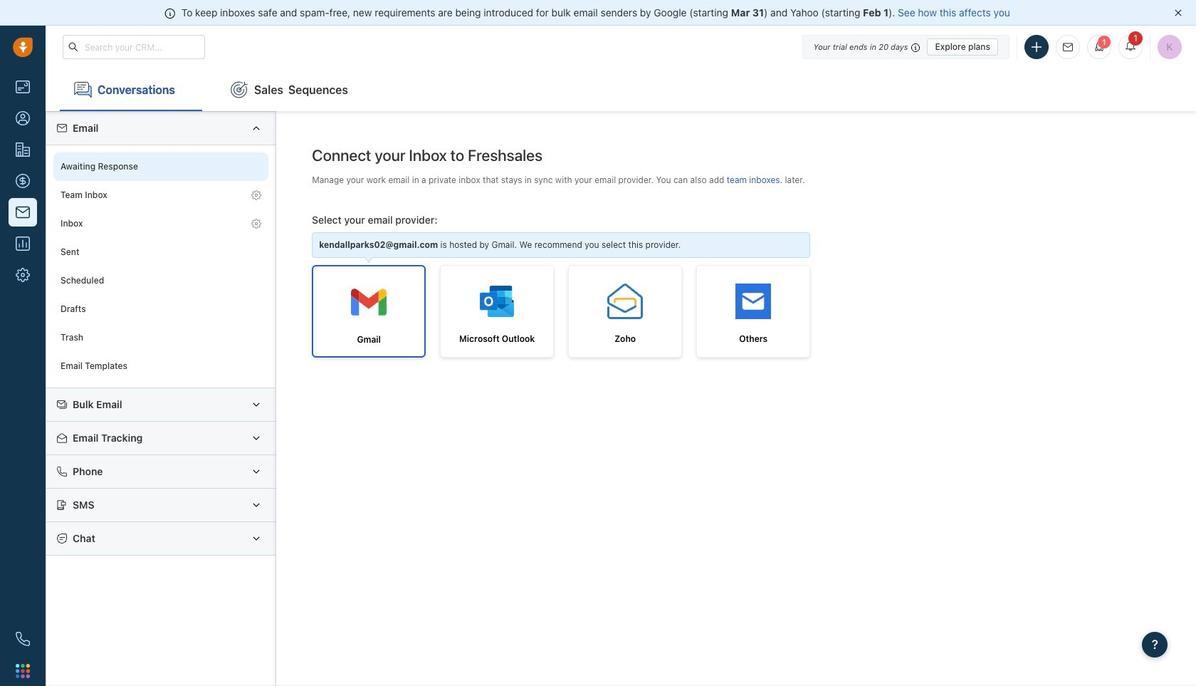 Task type: vqa. For each thing, say whether or not it's contained in the screenshot.
ic_info_icon
no



Task type: describe. For each thing, give the bounding box(es) containing it.
close image
[[1175, 9, 1183, 16]]

phone element
[[9, 625, 37, 653]]



Task type: locate. For each thing, give the bounding box(es) containing it.
freshworks switcher image
[[16, 664, 30, 678]]

phone image
[[16, 632, 30, 646]]

tab list
[[46, 68, 1197, 111]]

send email image
[[1064, 43, 1074, 52]]

Search your CRM... text field
[[63, 35, 205, 59]]



